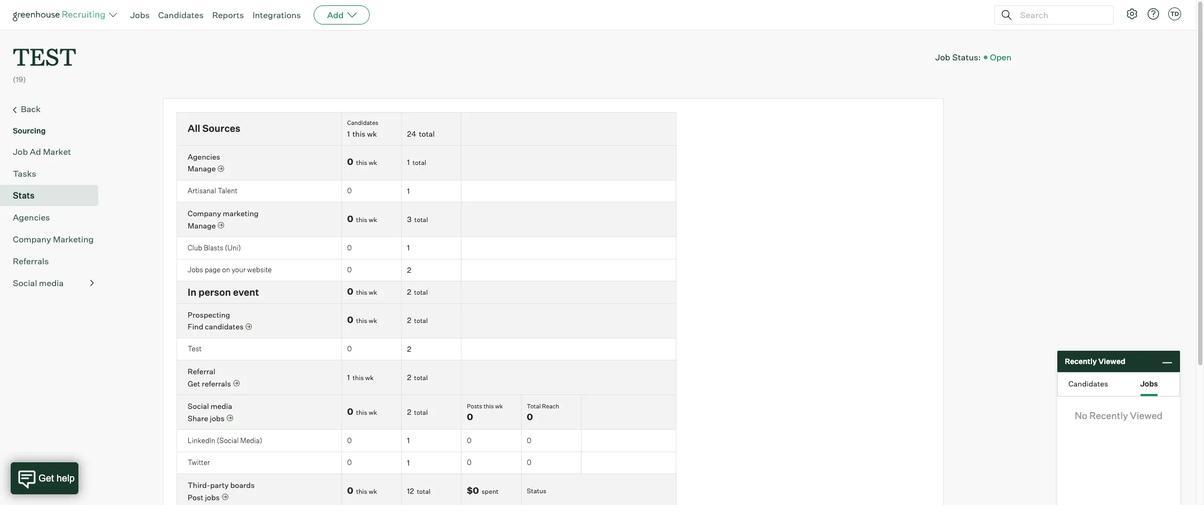 Task type: describe. For each thing, give the bounding box(es) containing it.
this for social media share jobs
[[356, 408, 368, 416]]

sourcing
[[13, 126, 46, 135]]

(19)
[[13, 75, 26, 84]]

1 2 from the top
[[407, 265, 412, 274]]

greenhouse recruiting image
[[13, 9, 109, 21]]

tasks
[[13, 168, 36, 179]]

3 total
[[407, 215, 428, 224]]

share
[[188, 414, 208, 423]]

this inside the 'posts this wk 0'
[[484, 403, 494, 410]]

website
[[247, 265, 272, 274]]

third-party boards post jobs
[[188, 481, 255, 502]]

1 2 link from the top
[[407, 265, 412, 274]]

get
[[188, 379, 200, 388]]

this for agencies manage
[[356, 159, 368, 167]]

social for social media share jobs
[[188, 402, 209, 411]]

on
[[222, 265, 230, 274]]

td
[[1171, 10, 1180, 18]]

3 0 this wk from the top
[[347, 286, 377, 297]]

total for agencies manage
[[413, 159, 427, 167]]

in person event
[[188, 286, 259, 298]]

page
[[205, 265, 221, 274]]

marketing
[[223, 209, 259, 218]]

get referrals link
[[188, 378, 240, 389]]

company for company marketing manage
[[188, 209, 221, 218]]

wk for prospecting find candidates
[[369, 317, 377, 325]]

your
[[232, 265, 246, 274]]

test link
[[13, 30, 76, 74]]

media)
[[240, 436, 263, 445]]

talent
[[218, 186, 238, 195]]

spent
[[482, 487, 499, 495]]

configure image
[[1126, 7, 1139, 20]]

1 2 total from the top
[[407, 287, 428, 296]]

manage link for marketing
[[188, 220, 224, 231]]

linkedin (social media)
[[188, 436, 263, 445]]

2 total for referral get referrals
[[407, 373, 428, 382]]

0 this wk for agencies manage
[[347, 157, 377, 167]]

3 2 link from the top
[[407, 316, 412, 325]]

test
[[13, 41, 76, 72]]

agencies for agencies
[[13, 212, 50, 222]]

open
[[991, 52, 1012, 62]]

referral get referrals
[[188, 367, 231, 388]]

stats
[[13, 190, 35, 201]]

find candidates link
[[188, 321, 252, 332]]

1 vertical spatial recently
[[1090, 409, 1129, 421]]

add button
[[314, 5, 370, 25]]

2 2 from the top
[[407, 287, 412, 296]]

integrations link
[[253, 10, 301, 20]]

12 total
[[407, 486, 431, 495]]

12
[[407, 486, 414, 495]]

wk for agencies manage
[[369, 159, 377, 167]]

company marketing link
[[188, 209, 259, 218]]

wk for third-party boards post jobs
[[369, 487, 377, 495]]

status:
[[953, 52, 982, 62]]

1 vertical spatial viewed
[[1131, 409, 1163, 421]]

stats link
[[13, 189, 94, 202]]

no
[[1076, 409, 1088, 421]]

this for prospecting find candidates
[[356, 317, 368, 325]]

4 2 from the top
[[407, 344, 412, 353]]

third-
[[188, 481, 210, 490]]

linkedin
[[188, 436, 215, 445]]

job for job ad market
[[13, 146, 28, 157]]

1 horizontal spatial candidates
[[347, 119, 379, 126]]

this for third-party boards post jobs
[[356, 487, 368, 495]]

boards
[[230, 481, 255, 490]]

post jobs link
[[188, 492, 228, 502]]

jobs for "jobs" link
[[130, 10, 150, 20]]

twitter
[[188, 458, 210, 467]]

0 this wk for company marketing manage
[[347, 214, 377, 224]]

2 2 link from the top
[[407, 287, 412, 296]]

24 total
[[407, 129, 435, 138]]

media for social media share jobs
[[211, 402, 232, 411]]

candidates
[[205, 322, 244, 331]]

all sources
[[188, 122, 241, 134]]

tab list containing candidates
[[1059, 373, 1180, 396]]

posts this wk 0
[[467, 403, 503, 422]]

1 this wk
[[347, 373, 374, 382]]

td button
[[1167, 5, 1184, 22]]

total for prospecting find candidates
[[414, 317, 428, 325]]

1 total
[[407, 158, 427, 167]]

marketing
[[53, 234, 94, 244]]

total reach 0
[[527, 403, 560, 422]]

company marketing
[[13, 234, 94, 244]]

0 this wk for third-party boards post jobs
[[347, 485, 377, 496]]

posts
[[467, 403, 483, 410]]

club blasts (uni)
[[188, 243, 241, 252]]

total
[[527, 403, 541, 410]]

12 link
[[407, 486, 414, 495]]

person
[[199, 286, 231, 298]]

manage link for manage
[[188, 163, 224, 174]]

$0 spent
[[467, 485, 499, 496]]

status
[[527, 487, 547, 495]]

add
[[327, 10, 344, 20]]

post
[[188, 493, 203, 502]]

candidates 1 this wk
[[347, 119, 379, 138]]

0 inside total reach 0
[[527, 411, 533, 422]]

referral link
[[188, 367, 215, 376]]

share jobs link
[[188, 413, 233, 423]]



Task type: locate. For each thing, give the bounding box(es) containing it.
company
[[188, 209, 221, 218], [13, 234, 51, 244]]

ad
[[30, 146, 41, 157]]

jobs left page
[[188, 265, 203, 274]]

job ad market link
[[13, 145, 94, 158]]

1 vertical spatial agencies
[[13, 212, 50, 222]]

jobs down party
[[205, 493, 220, 502]]

in
[[188, 286, 197, 298]]

0 vertical spatial company
[[188, 209, 221, 218]]

total for company marketing manage
[[415, 216, 428, 224]]

1 vertical spatial manage link
[[188, 220, 224, 231]]

this
[[353, 129, 366, 138], [356, 159, 368, 167], [356, 216, 368, 224], [356, 288, 368, 296], [356, 317, 368, 325], [353, 374, 364, 382], [484, 403, 494, 410], [356, 408, 368, 416], [356, 487, 368, 495]]

3 link
[[407, 215, 412, 224]]

candidates link
[[158, 10, 204, 20]]

media up the share jobs link
[[211, 402, 232, 411]]

2 vertical spatial jobs
[[1141, 379, 1159, 388]]

6 2 link from the top
[[407, 407, 412, 416]]

1 horizontal spatial jobs
[[188, 265, 203, 274]]

social media
[[13, 277, 64, 288]]

wk inside the 'posts this wk 0'
[[495, 403, 503, 410]]

manage link up artisanal
[[188, 163, 224, 174]]

jobs right share
[[210, 414, 225, 423]]

job for job status:
[[936, 52, 951, 62]]

0 vertical spatial job
[[936, 52, 951, 62]]

wk inside 1 this wk
[[365, 374, 374, 382]]

6 0 this wk from the top
[[347, 485, 377, 496]]

viewed
[[1099, 357, 1126, 366], [1131, 409, 1163, 421]]

0 vertical spatial manage link
[[188, 163, 224, 174]]

0 horizontal spatial viewed
[[1099, 357, 1126, 366]]

artisanal
[[188, 186, 216, 195]]

social up share
[[188, 402, 209, 411]]

manage inside agencies manage
[[188, 164, 216, 173]]

0 vertical spatial agencies link
[[188, 152, 220, 161]]

total inside 1 total
[[413, 159, 427, 167]]

1 horizontal spatial agencies link
[[188, 152, 220, 161]]

total for social media share jobs
[[414, 408, 428, 416]]

4 2 link from the top
[[407, 344, 412, 353]]

media for social media
[[39, 277, 64, 288]]

this for company marketing manage
[[356, 216, 368, 224]]

0 horizontal spatial agencies link
[[13, 211, 94, 224]]

3 2 from the top
[[407, 316, 412, 325]]

0 this wk for prospecting find candidates
[[347, 315, 377, 325]]

media down referrals 'link'
[[39, 277, 64, 288]]

0 vertical spatial recently
[[1066, 357, 1098, 366]]

1 horizontal spatial company
[[188, 209, 221, 218]]

total for referral get referrals
[[414, 374, 428, 382]]

referrals
[[202, 379, 231, 388]]

5 2 from the top
[[407, 373, 412, 382]]

agencies
[[188, 152, 220, 161], [13, 212, 50, 222]]

reach
[[542, 403, 560, 410]]

social media link down referrals 'link'
[[13, 276, 94, 289]]

jobs for jobs page on your website
[[188, 265, 203, 274]]

tasks link
[[13, 167, 94, 180]]

company down artisanal
[[188, 209, 221, 218]]

total inside 3 total
[[415, 216, 428, 224]]

wk inside candidates 1 this wk
[[367, 129, 377, 138]]

1 0 this wk from the top
[[347, 157, 377, 167]]

2 manage from the top
[[188, 221, 216, 230]]

job left the ad
[[13, 146, 28, 157]]

0 horizontal spatial media
[[39, 277, 64, 288]]

0 vertical spatial jobs
[[210, 414, 225, 423]]

jobs left candidates link
[[130, 10, 150, 20]]

0 horizontal spatial agencies
[[13, 212, 50, 222]]

2 2 total from the top
[[407, 316, 428, 325]]

tab list
[[1059, 373, 1180, 396]]

market
[[43, 146, 71, 157]]

this for referral get referrals
[[353, 374, 364, 382]]

agencies manage
[[188, 152, 220, 173]]

agencies for agencies manage
[[188, 152, 220, 161]]

jobs inside tab list
[[1141, 379, 1159, 388]]

0 vertical spatial social
[[13, 277, 37, 288]]

2 total for social media share jobs
[[407, 407, 428, 416]]

1 vertical spatial media
[[211, 402, 232, 411]]

social
[[13, 277, 37, 288], [188, 402, 209, 411]]

0 vertical spatial viewed
[[1099, 357, 1126, 366]]

prospecting link
[[188, 310, 230, 319]]

company inside company marketing manage
[[188, 209, 221, 218]]

(uni)
[[225, 243, 241, 252]]

back link
[[13, 102, 94, 116]]

social for social media
[[13, 277, 37, 288]]

company up referrals
[[13, 234, 51, 244]]

3 2 total from the top
[[407, 373, 428, 382]]

third-party boards link
[[188, 481, 255, 490]]

0 horizontal spatial jobs
[[130, 10, 150, 20]]

blasts
[[204, 243, 223, 252]]

0 vertical spatial manage
[[188, 164, 216, 173]]

jobs inside third-party boards post jobs
[[205, 493, 220, 502]]

2 manage link from the top
[[188, 220, 224, 231]]

agencies link down all
[[188, 152, 220, 161]]

1 vertical spatial social
[[188, 402, 209, 411]]

0 horizontal spatial candidates
[[158, 10, 204, 20]]

party
[[210, 481, 229, 490]]

5 2 link from the top
[[407, 373, 412, 382]]

manage inside company marketing manage
[[188, 221, 216, 230]]

0 vertical spatial agencies
[[188, 152, 220, 161]]

1 manage from the top
[[188, 164, 216, 173]]

0 this wk for social media share jobs
[[347, 406, 377, 417]]

wk
[[367, 129, 377, 138], [369, 159, 377, 167], [369, 216, 377, 224], [369, 288, 377, 296], [369, 317, 377, 325], [365, 374, 374, 382], [495, 403, 503, 410], [369, 408, 377, 416], [369, 487, 377, 495]]

jobs inside social media share jobs
[[210, 414, 225, 423]]

company marketing manage
[[188, 209, 259, 230]]

wk for referral get referrals
[[365, 374, 374, 382]]

social inside social media share jobs
[[188, 402, 209, 411]]

manage up 'club'
[[188, 221, 216, 230]]

0 horizontal spatial social media link
[[13, 276, 94, 289]]

find
[[188, 322, 203, 331]]

manage
[[188, 164, 216, 173], [188, 221, 216, 230]]

2 vertical spatial candidates
[[1069, 379, 1109, 388]]

1 horizontal spatial social
[[188, 402, 209, 411]]

reports
[[212, 10, 244, 20]]

jobs link
[[130, 10, 150, 20]]

1 horizontal spatial media
[[211, 402, 232, 411]]

sources
[[202, 122, 241, 134]]

agencies down all
[[188, 152, 220, 161]]

jobs
[[130, 10, 150, 20], [188, 265, 203, 274], [1141, 379, 1159, 388]]

2 horizontal spatial jobs
[[1141, 379, 1159, 388]]

test (19)
[[13, 41, 76, 84]]

wk for company marketing manage
[[369, 216, 377, 224]]

Search text field
[[1018, 7, 1105, 23]]

1 vertical spatial job
[[13, 146, 28, 157]]

4 0 this wk from the top
[[347, 315, 377, 325]]

2 0 this wk from the top
[[347, 214, 377, 224]]

1 vertical spatial company
[[13, 234, 51, 244]]

1
[[347, 129, 350, 138], [407, 158, 410, 167], [407, 186, 410, 195], [407, 243, 410, 252], [347, 373, 350, 382], [407, 436, 410, 445], [407, 458, 410, 467]]

recently viewed
[[1066, 357, 1126, 366]]

1 vertical spatial agencies link
[[13, 211, 94, 224]]

3
[[407, 215, 412, 224]]

4 2 total from the top
[[407, 407, 428, 416]]

1 vertical spatial manage
[[188, 221, 216, 230]]

this inside 1 this wk
[[353, 374, 364, 382]]

test
[[188, 344, 202, 353]]

jobs up no recently viewed
[[1141, 379, 1159, 388]]

social media link
[[13, 276, 94, 289], [188, 402, 232, 411]]

social media link up the share jobs link
[[188, 402, 232, 411]]

24 link
[[407, 129, 417, 138]]

media inside social media share jobs
[[211, 402, 232, 411]]

1 horizontal spatial job
[[936, 52, 951, 62]]

artisanal talent
[[188, 186, 238, 195]]

2 horizontal spatial candidates
[[1069, 379, 1109, 388]]

6 2 from the top
[[407, 407, 412, 416]]

job status:
[[936, 52, 982, 62]]

1 manage link from the top
[[188, 163, 224, 174]]

total inside 12 total
[[417, 487, 431, 495]]

manage link
[[188, 163, 224, 174], [188, 220, 224, 231]]

2
[[407, 265, 412, 274], [407, 287, 412, 296], [407, 316, 412, 325], [407, 344, 412, 353], [407, 373, 412, 382], [407, 407, 412, 416]]

1 inside candidates 1 this wk
[[347, 129, 350, 138]]

0 horizontal spatial job
[[13, 146, 28, 157]]

1 horizontal spatial agencies
[[188, 152, 220, 161]]

1 horizontal spatial viewed
[[1131, 409, 1163, 421]]

0 vertical spatial candidates
[[158, 10, 204, 20]]

manage up artisanal
[[188, 164, 216, 173]]

1 vertical spatial social media link
[[188, 402, 232, 411]]

0 vertical spatial social media link
[[13, 276, 94, 289]]

agencies down stats at the left of the page
[[13, 212, 50, 222]]

referrals link
[[13, 254, 94, 267]]

td button
[[1169, 7, 1182, 20]]

referrals
[[13, 256, 49, 266]]

0
[[347, 157, 354, 167], [347, 186, 352, 195], [347, 214, 354, 224], [347, 243, 352, 252], [347, 265, 352, 274], [347, 286, 354, 297], [347, 315, 354, 325], [347, 344, 352, 353], [347, 406, 354, 417], [467, 411, 473, 422], [527, 411, 533, 422], [347, 436, 352, 445], [467, 436, 472, 445], [527, 436, 532, 445], [347, 458, 352, 467], [467, 458, 472, 467], [527, 458, 532, 467], [347, 485, 354, 496]]

back
[[21, 103, 41, 114]]

2 total for prospecting find candidates
[[407, 316, 428, 325]]

media
[[39, 277, 64, 288], [211, 402, 232, 411]]

0 inside the 'posts this wk 0'
[[467, 411, 473, 422]]

1 vertical spatial jobs
[[205, 493, 220, 502]]

$0
[[467, 485, 479, 496]]

referral
[[188, 367, 215, 376]]

this inside candidates 1 this wk
[[353, 129, 366, 138]]

agencies link down stats link
[[13, 211, 94, 224]]

company for company marketing
[[13, 234, 51, 244]]

job ad market
[[13, 146, 71, 157]]

club
[[188, 243, 202, 252]]

event
[[233, 286, 259, 298]]

(social
[[217, 436, 239, 445]]

reports link
[[212, 10, 244, 20]]

1 vertical spatial jobs
[[188, 265, 203, 274]]

0 vertical spatial media
[[39, 277, 64, 288]]

jobs page on your website
[[188, 265, 272, 274]]

wk for social media share jobs
[[369, 408, 377, 416]]

social down referrals
[[13, 277, 37, 288]]

1 vertical spatial candidates
[[347, 119, 379, 126]]

24
[[407, 129, 417, 138]]

prospecting find candidates
[[188, 310, 244, 331]]

0 vertical spatial jobs
[[130, 10, 150, 20]]

total for third-party boards post jobs
[[417, 487, 431, 495]]

jobs
[[210, 414, 225, 423], [205, 493, 220, 502]]

company marketing link
[[13, 233, 94, 245]]

0 this wk
[[347, 157, 377, 167], [347, 214, 377, 224], [347, 286, 377, 297], [347, 315, 377, 325], [347, 406, 377, 417], [347, 485, 377, 496]]

1 horizontal spatial social media link
[[188, 402, 232, 411]]

no recently viewed
[[1076, 409, 1163, 421]]

manage link down company marketing link
[[188, 220, 224, 231]]

5 0 this wk from the top
[[347, 406, 377, 417]]

all
[[188, 122, 200, 134]]

0 horizontal spatial social
[[13, 277, 37, 288]]

0 horizontal spatial company
[[13, 234, 51, 244]]

job left status:
[[936, 52, 951, 62]]

integrations
[[253, 10, 301, 20]]



Task type: vqa. For each thing, say whether or not it's contained in the screenshot.


